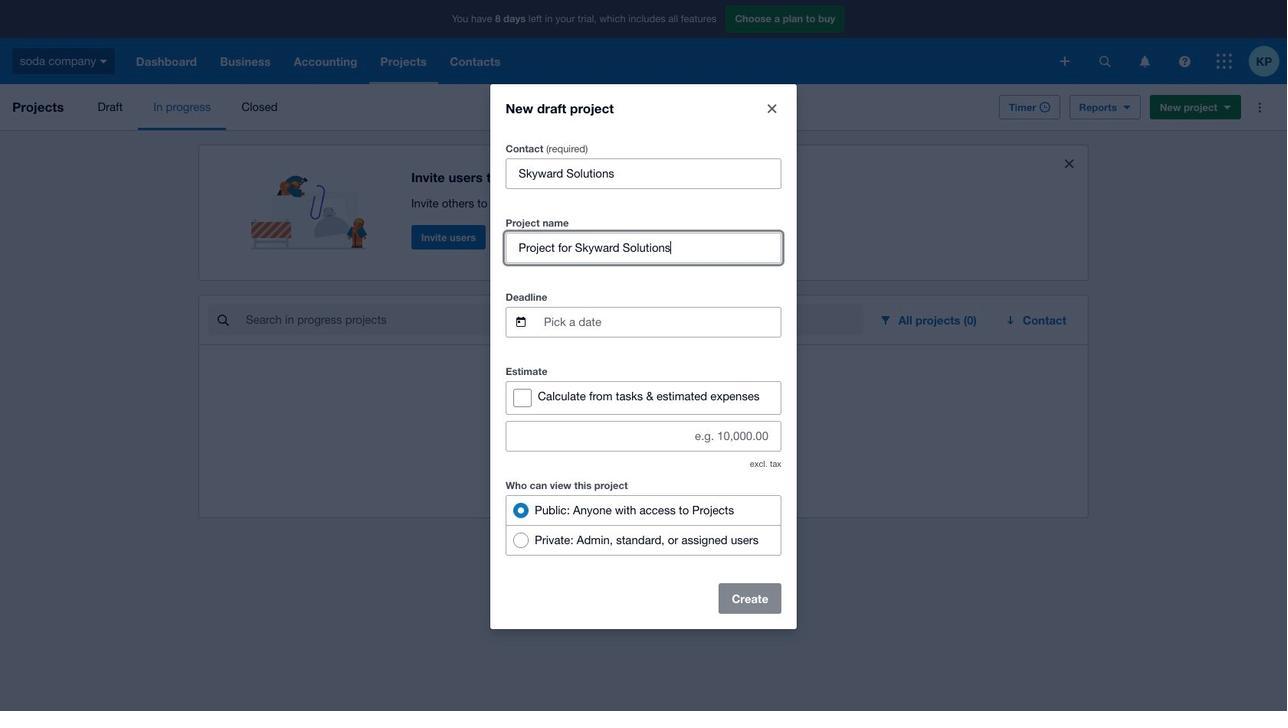 Task type: vqa. For each thing, say whether or not it's contained in the screenshot.
the books
no



Task type: locate. For each thing, give the bounding box(es) containing it.
svg image
[[1217, 54, 1232, 69], [1099, 56, 1111, 67], [1140, 56, 1150, 67], [1179, 56, 1190, 67], [1060, 57, 1070, 66], [100, 60, 108, 63]]

dialog
[[490, 84, 797, 629]]

banner
[[0, 0, 1287, 84]]

Pick a date field
[[542, 308, 781, 337]]

Find or create a contact field
[[506, 159, 781, 188]]

Search in progress projects search field
[[244, 306, 863, 335]]

None field
[[506, 233, 781, 262]]

group
[[506, 495, 782, 556]]



Task type: describe. For each thing, give the bounding box(es) containing it.
invite users to projects image
[[251, 158, 374, 250]]

e.g. 10,000.00 field
[[506, 422, 781, 451]]



